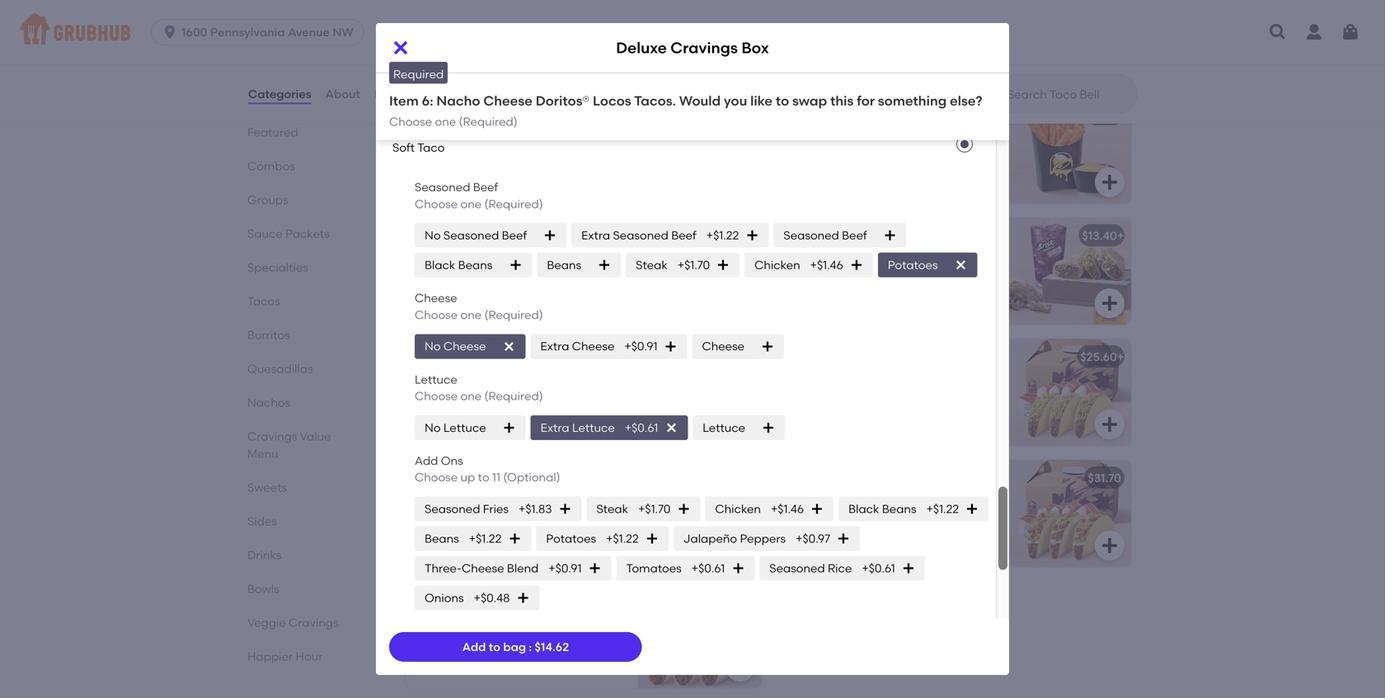 Task type: vqa. For each thing, say whether or not it's contained in the screenshot.
'E-Tea 2' for the top E-Tea 2 logo
no



Task type: describe. For each thing, give the bounding box(es) containing it.
5- inside includes a chalupa supreme, a beefy 5-layer burrito, a crunchy taco, cinnamon twists, and a medium fountain drink.
[[819, 269, 831, 283]]

0 vertical spatial deluxe
[[616, 39, 667, 57]]

sides
[[247, 515, 277, 529]]

burrito,
[[865, 269, 905, 283]]

following for taco
[[915, 495, 965, 509]]

tacos for supreme soft taco party pack
[[503, 616, 536, 630]]

+$0.61 for extra lettuce
[[625, 421, 658, 435]]

item
[[389, 93, 419, 109]]

choice for crunchy
[[812, 373, 850, 387]]

taco inside "soft taco" button
[[417, 141, 445, 155]]

tacos: for crunchy
[[785, 390, 819, 404]]

fries up crispy nacho fries and nacho cheese sauce to dip.
[[492, 108, 519, 122]]

categories button
[[247, 64, 312, 124]]

black for extra seasoned beef
[[425, 258, 456, 272]]

beef inside the seasoned beef choose one (required)
[[473, 180, 498, 194]]

extra lettuce
[[541, 421, 615, 435]]

cravings up would
[[671, 39, 738, 57]]

one inside item 6: nacho cheese doritos® locos tacos. would you like to swap this for something else? choose one (required)
[[435, 115, 456, 129]]

add for add to bag : $14.62
[[462, 640, 486, 654]]

cheese inside crispy nacho fries and nacho cheese sauce to dip.
[[416, 148, 456, 162]]

beef left $12.79 at the top
[[672, 229, 697, 243]]

burritos inside includes 4 crunchy tacos and 4 beefy 5-layer burritos
[[492, 390, 535, 404]]

bold
[[811, 148, 837, 162]]

sauce
[[247, 227, 283, 241]]

or for supremes®.
[[873, 511, 884, 525]]

0 horizontal spatial party
[[471, 471, 502, 485]]

$12.79 +
[[715, 229, 755, 243]]

tomatoes
[[626, 562, 682, 576]]

like
[[751, 93, 773, 109]]

includes 12 soft tacos
[[416, 495, 536, 509]]

crispy
[[416, 131, 451, 145]]

dipping.
[[883, 164, 929, 178]]

0 horizontal spatial box
[[511, 232, 531, 246]]

$4.01
[[1089, 108, 1118, 122]]

best seller
[[426, 212, 476, 224]]

add for add ons choose up to 11 (optional)
[[415, 454, 438, 468]]

bowls
[[247, 582, 279, 596]]

item 6: nacho cheese doritos® locos tacos. would you like to swap this for something else? choose one (required)
[[389, 93, 983, 129]]

+ for $4.01
[[1118, 108, 1124, 122]]

choose inside lettuce choose one (required)
[[415, 389, 458, 403]]

seasoned
[[931, 131, 985, 145]]

sauce inside golden, crisp nacho fries seasoned with bold mexican spices and nacho cheese sauce for dipping.
[[828, 164, 862, 178]]

1 horizontal spatial steak
[[636, 258, 668, 272]]

layer
[[462, 390, 489, 404]]

(required) inside item 6: nacho cheese doritos® locos tacos. would you like to swap this for something else? choose one (required)
[[459, 115, 518, 129]]

three-cheese blend
[[425, 562, 539, 576]]

6:
[[422, 93, 433, 109]]

soft inside your choice of 12 of the following tacos: crunchy or soft taco supremes®.
[[887, 511, 909, 525]]

one inside lettuce choose one (required)
[[461, 389, 482, 403]]

supremes®. inside your choice of 12 of the following tacos: crunchy or soft taco supremes®.
[[785, 528, 849, 542]]

supreme®.
[[539, 616, 598, 630]]

+ for $25.62
[[748, 350, 755, 364]]

medium
[[785, 302, 832, 316]]

spices
[[889, 148, 924, 162]]

no seasoned beef
[[425, 229, 527, 243]]

large
[[416, 108, 449, 122]]

golden,
[[785, 131, 829, 145]]

one inside the seasoned beef choose one (required)
[[461, 197, 482, 211]]

and inside includes 4 crunchy tacos and 4 beefy 5-layer burritos
[[560, 373, 583, 387]]

1 vertical spatial chicken
[[715, 502, 761, 516]]

tacos down specialties
[[247, 294, 280, 308]]

$13.40 +
[[1083, 229, 1124, 243]]

Search Taco Bell search field
[[1006, 87, 1132, 102]]

nacho inside golden, crisp nacho fries seasoned with bold mexican spices and nacho cheese sauce for dipping.
[[862, 131, 899, 145]]

seasoned for seasoned beef
[[784, 229, 839, 243]]

1 vertical spatial steak
[[597, 502, 629, 516]]

supreme
[[416, 592, 466, 606]]

reviews
[[375, 87, 420, 101]]

dip.
[[510, 148, 530, 162]]

soft inside button
[[393, 141, 415, 155]]

includes for supreme
[[416, 616, 462, 630]]

+$1.22 for black beans
[[927, 502, 959, 516]]

$25.62
[[712, 350, 748, 364]]

seller
[[449, 212, 476, 224]]

+$1.22 for potatoes
[[606, 532, 639, 546]]

crunchy inside your choice of 12 of the following tacos: crunchy or soft taco supremes®.
[[822, 511, 870, 525]]

black for steak
[[849, 502, 880, 516]]

extra cheese
[[541, 340, 615, 354]]

1 vertical spatial pack
[[505, 471, 533, 485]]

avenue
[[288, 25, 330, 39]]

taco inside crunchy taco button
[[443, 77, 470, 91]]

soft taco button
[[376, 116, 1010, 179]]

lettuce inside lettuce choose one (required)
[[415, 373, 458, 387]]

:
[[529, 640, 532, 654]]

1 vertical spatial deluxe
[[416, 232, 454, 246]]

$4.01 +
[[1089, 108, 1124, 122]]

and inside golden, crisp nacho fries seasoned with bold mexican spices and nacho cheese sauce for dipping.
[[927, 148, 949, 162]]

(required) inside cheese choose one (required)
[[485, 308, 543, 322]]

cheese inside cheese choose one (required)
[[415, 291, 457, 305]]

would
[[679, 93, 721, 109]]

tacos.
[[634, 93, 676, 109]]

ons
[[441, 454, 463, 468]]

+$1.22 for beans
[[469, 532, 502, 546]]

the for taco
[[894, 495, 912, 509]]

grilled cheese nacho fries - steak, spicy image
[[1008, 0, 1132, 82]]

includes for taco
[[416, 373, 462, 387]]

choice for supremes®.
[[812, 495, 850, 509]]

$13.40
[[1083, 229, 1118, 243]]

cravings up includes 4 crunchy tacos and 4 beefy 5-layer burritos
[[499, 350, 550, 364]]

menu
[[247, 447, 278, 461]]

1 horizontal spatial +$1.46
[[810, 258, 844, 272]]

for for this
[[857, 93, 875, 109]]

+$0.97
[[796, 532, 831, 546]]

cravings box
[[785, 229, 860, 243]]

(required) inside lettuce choose one (required)
[[485, 389, 543, 403]]

cheese inside golden, crisp nacho fries seasoned with bold mexican spices and nacho cheese sauce for dipping.
[[785, 164, 825, 178]]

to left bag in the bottom left of the page
[[489, 640, 501, 654]]

no cheese
[[425, 340, 486, 354]]

beef up chalupa
[[842, 229, 867, 243]]

reviews button
[[374, 64, 421, 124]]

seasoned for seasoned beef choose one (required)
[[415, 180, 470, 194]]

with
[[785, 148, 809, 162]]

$25.62 +
[[712, 350, 755, 364]]

(optional)
[[503, 471, 560, 485]]

layer
[[831, 269, 862, 283]]

for for sauce
[[865, 164, 880, 178]]

includes 12 soft tacos supreme®.
[[416, 616, 598, 630]]

+$0.61 for seasoned rice
[[862, 562, 896, 576]]

onions
[[425, 591, 464, 605]]

pack for cravings
[[553, 350, 581, 364]]

fountain
[[834, 302, 881, 316]]

supreme soft taco party pack
[[416, 592, 587, 606]]

pack for party
[[558, 592, 587, 606]]

best
[[426, 212, 447, 224]]

tacos for taco & burrito cravings pack
[[525, 373, 558, 387]]

1 horizontal spatial potatoes
[[888, 258, 938, 272]]

cravings value menu
[[247, 430, 331, 461]]

cinnamon
[[818, 286, 877, 300]]

required
[[393, 67, 444, 81]]

tacos for soft taco party pack
[[503, 495, 536, 509]]

groups
[[247, 193, 288, 207]]

lettuce choose one (required)
[[415, 373, 543, 403]]

soft taco
[[393, 141, 445, 155]]

veggie cravings
[[247, 616, 339, 630]]

swap
[[793, 93, 827, 109]]

featured
[[247, 125, 298, 139]]

drinks
[[247, 548, 282, 562]]

tacos,
[[912, 390, 947, 404]]

black beans for steak
[[849, 502, 917, 516]]

1 4 from the left
[[465, 373, 472, 387]]

sweets
[[247, 481, 287, 495]]

choose inside cheese choose one (required)
[[415, 308, 458, 322]]

no for no cheese
[[425, 340, 441, 354]]

about
[[326, 87, 360, 101]]

$5.23
[[718, 108, 748, 122]]

seasoned beef choose one (required)
[[415, 180, 543, 211]]

drink.
[[884, 302, 915, 316]]

seasoned fries
[[425, 502, 509, 516]]

crunchy inside button
[[393, 77, 440, 91]]

nacho up golden,
[[785, 108, 823, 122]]

+ for $13.40
[[1118, 229, 1124, 243]]

up
[[461, 471, 475, 485]]

0 horizontal spatial +$1.46
[[771, 502, 804, 516]]

supreme,
[[897, 252, 950, 266]]

taco & burrito cravings pack
[[416, 350, 581, 364]]

+$0.91 for three-cheese blend
[[549, 562, 582, 576]]

1600 pennsylvania avenue nw button
[[151, 19, 371, 45]]



Task type: locate. For each thing, give the bounding box(es) containing it.
box down the seasoned beef choose one (required)
[[511, 232, 531, 246]]

5- up no lettuce
[[450, 390, 462, 404]]

crunchy inside includes a chalupa supreme, a beefy 5-layer burrito, a crunchy taco, cinnamon twists, and a medium fountain drink.
[[918, 269, 966, 283]]

1 vertical spatial potatoes
[[546, 532, 596, 546]]

main navigation navigation
[[0, 0, 1386, 64]]

choose up no cheese
[[415, 308, 458, 322]]

your for your choice of 12 of the following tacos: crunchy or soft taco supremes®.
[[785, 495, 810, 509]]

includes for cravings
[[785, 252, 832, 266]]

sauce down large nacho fries
[[459, 148, 492, 162]]

cravings box image
[[1008, 218, 1132, 325]]

5- up cinnamon
[[819, 269, 831, 283]]

to inside item 6: nacho cheese doritos® locos tacos. would you like to swap this for something else? choose one (required)
[[776, 93, 789, 109]]

choose down ons
[[415, 471, 458, 485]]

0 horizontal spatial +$0.91
[[549, 562, 582, 576]]

tacos down taco & burrito cravings pack
[[525, 373, 558, 387]]

1 horizontal spatial supremes®.
[[905, 407, 969, 421]]

beefy inside includes 4 crunchy tacos and 4 beefy 5-layer burritos
[[416, 390, 447, 404]]

svg image
[[1268, 22, 1288, 42], [162, 24, 178, 40], [391, 38, 411, 58], [731, 51, 751, 71], [1100, 51, 1120, 71], [1100, 172, 1120, 192], [746, 229, 759, 242], [598, 259, 611, 272], [955, 259, 968, 272], [1100, 293, 1120, 313], [503, 421, 516, 435], [665, 421, 678, 435], [762, 421, 775, 435], [559, 503, 572, 516], [811, 503, 824, 516], [646, 532, 659, 546], [837, 532, 850, 546], [732, 562, 745, 575], [902, 562, 915, 575], [517, 592, 530, 605], [731, 657, 751, 677]]

0 vertical spatial burritos
[[247, 328, 290, 342]]

or inside your choice of 12 of the following tacos: crunchy or soft taco supremes®.
[[873, 511, 884, 525]]

0 vertical spatial party
[[471, 471, 502, 485]]

about button
[[325, 64, 361, 124]]

a
[[835, 252, 842, 266], [953, 252, 961, 266], [908, 269, 915, 283], [944, 286, 951, 300]]

(required) up taco & burrito cravings pack
[[485, 308, 543, 322]]

0 vertical spatial cheese
[[416, 148, 456, 162]]

soft taco party pack image
[[638, 460, 762, 567]]

0 horizontal spatial +$1.70
[[638, 502, 671, 516]]

+ for $12.79
[[748, 229, 755, 243]]

0 vertical spatial your
[[785, 373, 810, 387]]

1 vertical spatial deluxe cravings box
[[416, 232, 531, 246]]

deluxe down best
[[416, 232, 454, 246]]

1 vertical spatial sauce
[[828, 164, 862, 178]]

grilled cheese nacho fries - steak image
[[638, 0, 762, 82]]

your for your choice of 12 of the following tacos: crunchy or soft tacos, crunchy or soft taco supremes®.
[[785, 373, 810, 387]]

chicken up jalapeño peppers
[[715, 502, 761, 516]]

no down lettuce choose one (required)
[[425, 421, 441, 435]]

taco inside your choice of 12 of the following tacos: crunchy or soft taco supremes®.
[[912, 511, 939, 525]]

(required) down taco & burrito cravings pack
[[485, 389, 543, 403]]

to left dip.
[[495, 148, 507, 162]]

one inside cheese choose one (required)
[[461, 308, 482, 322]]

fries up dip.
[[494, 131, 520, 145]]

2 vertical spatial no
[[425, 421, 441, 435]]

supremes®. inside your choice of 12 of the following tacos: crunchy or soft tacos, crunchy or soft taco supremes®.
[[905, 407, 969, 421]]

1 horizontal spatial beefy
[[785, 269, 816, 283]]

for right this
[[857, 93, 875, 109]]

0 vertical spatial black beans
[[425, 258, 493, 272]]

cheese inside item 6: nacho cheese doritos® locos tacos. would you like to swap this for something else? choose one (required)
[[484, 93, 533, 109]]

no for no seasoned beef
[[425, 229, 441, 243]]

0 horizontal spatial nacho
[[548, 131, 584, 145]]

of
[[853, 373, 864, 387], [880, 373, 891, 387], [853, 495, 864, 509], [880, 495, 891, 509]]

2 vertical spatial extra
[[541, 421, 570, 435]]

0 horizontal spatial supremes®.
[[785, 528, 849, 542]]

(required) up crispy nacho fries and nacho cheese sauce to dip.
[[459, 115, 518, 129]]

+$1.46 up peppers
[[771, 502, 804, 516]]

beefy inside includes a chalupa supreme, a beefy 5-layer burrito, a crunchy taco, cinnamon twists, and a medium fountain drink.
[[785, 269, 816, 283]]

and down extra cheese
[[560, 373, 583, 387]]

+$1.70 up tomatoes
[[638, 502, 671, 516]]

choose up best
[[415, 197, 458, 211]]

0 horizontal spatial 5-
[[450, 390, 462, 404]]

0 vertical spatial add
[[415, 454, 438, 468]]

0 horizontal spatial cheese
[[416, 148, 456, 162]]

cravings inside cravings value menu
[[247, 430, 297, 444]]

+$0.61 right extra lettuce
[[625, 421, 658, 435]]

includes down cravings box
[[785, 252, 832, 266]]

search icon image
[[981, 84, 1001, 104]]

includes a chalupa supreme, a beefy 5-layer burrito, a crunchy taco, cinnamon twists, and a medium fountain drink.
[[785, 252, 966, 316]]

1 vertical spatial +$1.70
[[638, 502, 671, 516]]

0 horizontal spatial deluxe cravings box
[[416, 232, 531, 246]]

steak
[[636, 258, 668, 272], [597, 502, 629, 516]]

nacho fries image
[[1008, 96, 1132, 204]]

soft
[[393, 141, 415, 155], [887, 390, 909, 404], [850, 407, 872, 421], [416, 471, 438, 485], [479, 495, 501, 509], [887, 511, 909, 525], [469, 592, 492, 606], [479, 616, 501, 630]]

1 vertical spatial or
[[835, 407, 847, 421]]

1 vertical spatial choice
[[812, 495, 850, 509]]

0 horizontal spatial +$0.61
[[625, 421, 658, 435]]

1 vertical spatial add
[[462, 640, 486, 654]]

potatoes down '+$1.83'
[[546, 532, 596, 546]]

your inside your choice of 12 of the following tacos: crunchy or soft tacos, crunchy or soft taco supremes®.
[[785, 373, 810, 387]]

nacho right large
[[451, 108, 489, 122]]

peppers
[[740, 532, 786, 546]]

1 following from the top
[[915, 373, 965, 387]]

1 vertical spatial following
[[915, 495, 965, 509]]

fries up spices
[[902, 131, 928, 145]]

supreme taco party pack image
[[1008, 460, 1132, 567]]

chalupa
[[845, 252, 894, 266]]

1 vertical spatial nacho
[[952, 148, 988, 162]]

and inside includes a chalupa supreme, a beefy 5-layer burrito, a crunchy taco, cinnamon twists, and a medium fountain drink.
[[919, 286, 941, 300]]

add left bag in the bottom left of the page
[[462, 640, 486, 654]]

following
[[915, 373, 965, 387], [915, 495, 965, 509]]

hour
[[296, 650, 323, 664]]

0 horizontal spatial potatoes
[[546, 532, 596, 546]]

nacho inside item 6: nacho cheese doritos® locos tacos. would you like to swap this for something else? choose one (required)
[[437, 93, 480, 109]]

tacos inside includes 4 crunchy tacos and 4 beefy 5-layer burritos
[[525, 373, 558, 387]]

the for tacos,
[[894, 373, 912, 387]]

potatoes up twists,
[[888, 258, 938, 272]]

extra
[[582, 229, 610, 243], [541, 340, 569, 354], [541, 421, 570, 435]]

extra for extra seasoned beef
[[582, 229, 610, 243]]

following for tacos,
[[915, 373, 965, 387]]

1 vertical spatial +$0.91
[[549, 562, 582, 576]]

2 horizontal spatial +$0.61
[[862, 562, 896, 576]]

for inside item 6: nacho cheese doritos® locos tacos. would you like to swap this for something else? choose one (required)
[[857, 93, 875, 109]]

+$0.12 button
[[376, 0, 1010, 52]]

0 vertical spatial 5-
[[819, 269, 831, 283]]

1 vertical spatial party
[[525, 592, 555, 606]]

0 horizontal spatial 4
[[465, 373, 472, 387]]

following inside your choice of 12 of the following tacos: crunchy or soft tacos, crunchy or soft taco supremes®.
[[915, 373, 965, 387]]

11
[[492, 471, 501, 485]]

black
[[425, 258, 456, 272], [849, 502, 880, 516]]

crunchy taco
[[393, 77, 470, 91]]

2 your from the top
[[785, 495, 810, 509]]

1 horizontal spatial burritos
[[492, 390, 535, 404]]

else?
[[950, 93, 983, 109]]

includes down &
[[416, 373, 462, 387]]

+$1.83
[[519, 502, 552, 516]]

twists,
[[880, 286, 916, 300]]

nacho down doritos®
[[548, 131, 584, 145]]

svg image inside main navigation navigation
[[1341, 22, 1361, 42]]

tacos: inside your choice of 12 of the following tacos: crunchy or soft tacos, crunchy or soft taco supremes®.
[[785, 390, 819, 404]]

black beans for extra seasoned beef
[[425, 258, 493, 272]]

crispy nacho fries and nacho cheese sauce to dip.
[[416, 131, 584, 162]]

$31.70
[[1088, 471, 1122, 485]]

2 horizontal spatial box
[[839, 229, 860, 243]]

0 vertical spatial sauce
[[459, 148, 492, 162]]

+$0.61 for tomatoes
[[692, 562, 725, 576]]

includes inside includes 4 crunchy tacos and 4 beefy 5-layer burritos
[[416, 373, 462, 387]]

12 inside your choice of 12 of the following tacos: crunchy or soft tacos, crunchy or soft taco supremes®.
[[867, 373, 877, 387]]

0 vertical spatial steak
[[636, 258, 668, 272]]

fries down '11'
[[483, 502, 509, 516]]

pack up includes 4 crunchy tacos and 4 beefy 5-layer burritos
[[553, 350, 581, 364]]

to inside add ons choose up to 11 (optional)
[[478, 471, 490, 485]]

(required)
[[459, 115, 518, 129], [485, 197, 543, 211], [485, 308, 543, 322], [485, 389, 543, 403]]

1 choice from the top
[[812, 373, 850, 387]]

0 vertical spatial beefy
[[785, 269, 816, 283]]

1 horizontal spatial deluxe
[[616, 39, 667, 57]]

+$1.46
[[810, 258, 844, 272], [771, 502, 804, 516]]

large nacho fries image
[[638, 96, 762, 204]]

your down medium
[[785, 373, 810, 387]]

1 horizontal spatial cheese
[[785, 164, 825, 178]]

no down best
[[425, 229, 441, 243]]

includes down supreme
[[416, 616, 462, 630]]

crunchy taco button
[[376, 53, 1010, 116]]

nacho down large nacho fries
[[454, 131, 492, 145]]

add left ons
[[415, 454, 438, 468]]

box
[[742, 39, 769, 57], [839, 229, 860, 243], [511, 232, 531, 246]]

1 vertical spatial supremes®.
[[785, 528, 849, 542]]

deluxe cravings box image
[[638, 218, 762, 325]]

deluxe cravings box up would
[[616, 39, 769, 57]]

the
[[894, 373, 912, 387], [894, 495, 912, 509]]

soft taco party pack
[[416, 471, 533, 485]]

and inside crispy nacho fries and nacho cheese sauce to dip.
[[523, 131, 545, 145]]

steak down extra seasoned beef
[[636, 258, 668, 272]]

12
[[867, 373, 877, 387], [465, 495, 476, 509], [867, 495, 877, 509], [465, 616, 476, 630]]

nacho right 6:
[[437, 93, 480, 109]]

tacos
[[247, 294, 280, 308], [525, 373, 558, 387], [503, 495, 536, 509], [503, 616, 536, 630]]

deluxe cravings box down seller
[[416, 232, 531, 246]]

potatoes
[[888, 258, 938, 272], [546, 532, 596, 546]]

1 vertical spatial for
[[865, 164, 880, 178]]

+$0.61
[[625, 421, 658, 435], [692, 562, 725, 576], [862, 562, 896, 576]]

4 up 'layer'
[[465, 373, 472, 387]]

doritos®
[[536, 93, 590, 109]]

taco & burrito cravings pack image
[[638, 339, 762, 446]]

1 horizontal spatial sauce
[[828, 164, 862, 178]]

0 vertical spatial deluxe cravings box
[[616, 39, 769, 57]]

or for crunchy
[[873, 390, 884, 404]]

0 vertical spatial extra
[[582, 229, 610, 243]]

0 horizontal spatial black
[[425, 258, 456, 272]]

2 vertical spatial or
[[873, 511, 884, 525]]

fries inside crispy nacho fries and nacho cheese sauce to dip.
[[494, 131, 520, 145]]

0 vertical spatial tacos:
[[785, 390, 819, 404]]

1 tacos: from the top
[[785, 390, 819, 404]]

deluxe up tacos. in the left of the page
[[616, 39, 667, 57]]

includes 4 crunchy tacos and 4 beefy 5-layer burritos
[[416, 373, 592, 404]]

12 inside your choice of 12 of the following tacos: crunchy or soft taco supremes®.
[[867, 495, 877, 509]]

sauce down the mexican
[[828, 164, 862, 178]]

packets
[[285, 227, 330, 241]]

cravings up menu on the left bottom of page
[[247, 430, 297, 444]]

choose inside item 6: nacho cheese doritos® locos tacos. would you like to swap this for something else? choose one (required)
[[389, 115, 432, 129]]

0 vertical spatial following
[[915, 373, 965, 387]]

+$0.91 right blend
[[549, 562, 582, 576]]

to
[[776, 93, 789, 109], [495, 148, 507, 162], [478, 471, 490, 485], [489, 640, 501, 654]]

fries inside golden, crisp nacho fries seasoned with bold mexican spices and nacho cheese sauce for dipping.
[[902, 131, 928, 145]]

0 horizontal spatial add
[[415, 454, 438, 468]]

0 vertical spatial for
[[857, 93, 875, 109]]

(required) inside the seasoned beef choose one (required)
[[485, 197, 543, 211]]

1 horizontal spatial +$0.91
[[625, 340, 658, 354]]

your up '+$0.97'
[[785, 495, 810, 509]]

the inside your choice of 12 of the following tacos: crunchy or soft taco supremes®.
[[894, 495, 912, 509]]

+$0.91 for extra cheese
[[625, 340, 658, 354]]

seasoned rice
[[770, 562, 852, 576]]

beefy up no lettuce
[[416, 390, 447, 404]]

no lettuce
[[425, 421, 486, 435]]

crunchy inside includes 4 crunchy tacos and 4 beefy 5-layer burritos
[[475, 373, 522, 387]]

svg image inside the 1600 pennsylvania avenue nw button
[[162, 24, 178, 40]]

black beans up rice
[[849, 502, 917, 516]]

&
[[446, 350, 455, 364]]

burritos up quesadillas
[[247, 328, 290, 342]]

choice down medium
[[812, 373, 850, 387]]

crunchy
[[393, 77, 440, 91], [918, 269, 966, 283], [475, 373, 522, 387], [822, 390, 870, 404], [785, 407, 833, 421], [822, 511, 870, 525]]

one up no lettuce
[[461, 389, 482, 403]]

box up chalupa
[[839, 229, 860, 243]]

cheese down crispy at the left of the page
[[416, 148, 456, 162]]

$25.60 +
[[1081, 350, 1124, 364]]

sauce inside crispy nacho fries and nacho cheese sauce to dip.
[[459, 148, 492, 162]]

choice inside your choice of 12 of the following tacos: crunchy or soft taco supremes®.
[[812, 495, 850, 509]]

mexican
[[839, 148, 886, 162]]

(required) up no seasoned beef
[[485, 197, 543, 211]]

and up dip.
[[523, 131, 545, 145]]

to right like at the top right of the page
[[776, 93, 789, 109]]

0 vertical spatial potatoes
[[888, 258, 938, 272]]

cheese choose one (required)
[[415, 291, 543, 322]]

one up seller
[[461, 197, 482, 211]]

seasoned for seasoned rice
[[770, 562, 825, 576]]

cravings down seller
[[457, 232, 508, 246]]

1 vertical spatial no
[[425, 340, 441, 354]]

cravings up 'hour'
[[289, 616, 339, 630]]

taco party pack image
[[1008, 339, 1132, 446]]

beef down the seasoned beef choose one (required)
[[502, 229, 527, 243]]

1 vertical spatial extra
[[541, 340, 569, 354]]

add inside add ons choose up to 11 (optional)
[[415, 454, 438, 468]]

1 horizontal spatial +$0.61
[[692, 562, 725, 576]]

black down no seasoned beef
[[425, 258, 456, 272]]

choose
[[389, 115, 432, 129], [415, 197, 458, 211], [415, 308, 458, 322], [415, 389, 458, 403], [415, 471, 458, 485]]

sauce packets
[[247, 227, 330, 241]]

1 vertical spatial beefy
[[416, 390, 447, 404]]

includes down up
[[416, 495, 462, 509]]

to inside crispy nacho fries and nacho cheese sauce to dip.
[[495, 148, 507, 162]]

1 horizontal spatial black beans
[[849, 502, 917, 516]]

1 your from the top
[[785, 373, 810, 387]]

cravings up layer
[[785, 229, 836, 243]]

nacho
[[548, 131, 584, 145], [952, 148, 988, 162]]

something
[[878, 93, 947, 109]]

one up crispy at the left of the page
[[435, 115, 456, 129]]

1 vertical spatial burritos
[[492, 390, 535, 404]]

5-
[[819, 269, 831, 283], [450, 390, 462, 404]]

1 vertical spatial black beans
[[849, 502, 917, 516]]

1 vertical spatial the
[[894, 495, 912, 509]]

this
[[831, 93, 854, 109]]

2 no from the top
[[425, 340, 441, 354]]

steak up tomatoes
[[597, 502, 629, 516]]

$25.60
[[1081, 350, 1118, 364]]

happier hour
[[247, 650, 323, 664]]

+$0.61 down 'jalapeño'
[[692, 562, 725, 576]]

black beans down no seasoned beef
[[425, 258, 493, 272]]

seasoned for seasoned fries
[[425, 502, 480, 516]]

+$0.91
[[625, 340, 658, 354], [549, 562, 582, 576]]

nachos
[[247, 396, 291, 410]]

party down blend
[[525, 592, 555, 606]]

following inside your choice of 12 of the following tacos: crunchy or soft taco supremes®.
[[915, 495, 965, 509]]

+$1.70 down extra seasoned beef
[[678, 258, 710, 272]]

pack
[[553, 350, 581, 364], [505, 471, 533, 485], [558, 592, 587, 606]]

2 4 from the left
[[585, 373, 592, 387]]

supremes®. down tacos,
[[905, 407, 969, 421]]

seasoned beef
[[784, 229, 867, 243]]

choose inside add ons choose up to 11 (optional)
[[415, 471, 458, 485]]

+$0.91 right extra cheese
[[625, 340, 658, 354]]

0 horizontal spatial steak
[[597, 502, 629, 516]]

beef up seller
[[473, 180, 498, 194]]

1 horizontal spatial +$1.70
[[678, 258, 710, 272]]

supreme soft taco party pack image
[[638, 581, 762, 689]]

1 vertical spatial 5-
[[450, 390, 462, 404]]

0 vertical spatial +$0.91
[[625, 340, 658, 354]]

tacos down (optional)
[[503, 495, 536, 509]]

0 vertical spatial nacho
[[548, 131, 584, 145]]

jalapeño peppers
[[684, 532, 786, 546]]

2 following from the top
[[915, 495, 965, 509]]

nacho inside crispy nacho fries and nacho cheese sauce to dip.
[[548, 131, 584, 145]]

extra for extra cheese
[[541, 340, 569, 354]]

party up includes 12 soft tacos
[[471, 471, 502, 485]]

includes inside includes a chalupa supreme, a beefy 5-layer burrito, a crunchy taco, cinnamon twists, and a medium fountain drink.
[[785, 252, 832, 266]]

choice up '+$0.97'
[[812, 495, 850, 509]]

0 horizontal spatial sauce
[[459, 148, 492, 162]]

categories
[[248, 87, 311, 101]]

locos
[[593, 93, 631, 109]]

+$0.61 right rice
[[862, 562, 896, 576]]

2 the from the top
[[894, 495, 912, 509]]

0 vertical spatial no
[[425, 229, 441, 243]]

+$0.12
[[393, 20, 426, 34]]

1 horizontal spatial black
[[849, 502, 880, 516]]

+$1.46 down seasoned beef at the top of page
[[810, 258, 844, 272]]

to left '11'
[[478, 471, 490, 485]]

1 horizontal spatial box
[[742, 39, 769, 57]]

1 horizontal spatial add
[[462, 640, 486, 654]]

beefy up the taco,
[[785, 269, 816, 283]]

box up like at the top right of the page
[[742, 39, 769, 57]]

0 horizontal spatial burritos
[[247, 328, 290, 342]]

happier
[[247, 650, 293, 664]]

1600
[[182, 25, 208, 39]]

1 the from the top
[[894, 373, 912, 387]]

1 vertical spatial cheese
[[785, 164, 825, 178]]

3 no from the top
[[425, 421, 441, 435]]

extra for extra lettuce
[[541, 421, 570, 435]]

nacho inside crispy nacho fries and nacho cheese sauce to dip.
[[454, 131, 492, 145]]

+ for $25.60
[[1118, 350, 1124, 364]]

one up no cheese
[[461, 308, 482, 322]]

0 vertical spatial +$1.70
[[678, 258, 710, 272]]

supremes®. up the seasoned rice
[[785, 528, 849, 542]]

specialties
[[247, 261, 308, 275]]

fries up crisp
[[826, 108, 853, 122]]

black beans
[[425, 258, 493, 272], [849, 502, 917, 516]]

beefy
[[785, 269, 816, 283], [416, 390, 447, 404]]

$12.79
[[715, 229, 748, 243]]

svg image
[[1341, 22, 1361, 42], [544, 229, 557, 242], [884, 229, 897, 242], [509, 259, 522, 272], [717, 259, 730, 272], [850, 259, 863, 272], [503, 340, 516, 353], [664, 340, 678, 353], [761, 340, 775, 353], [731, 415, 751, 435], [1100, 415, 1120, 435], [677, 503, 691, 516], [966, 503, 979, 516], [508, 532, 522, 546], [731, 536, 751, 556], [1100, 536, 1120, 556], [588, 562, 602, 575]]

1 horizontal spatial 5-
[[819, 269, 831, 283]]

deluxe cravings box
[[616, 39, 769, 57], [416, 232, 531, 246]]

0 horizontal spatial black beans
[[425, 258, 493, 272]]

choose up no lettuce
[[415, 389, 458, 403]]

seasoned inside the seasoned beef choose one (required)
[[415, 180, 470, 194]]

0 vertical spatial pack
[[553, 350, 581, 364]]

and right twists,
[[919, 286, 941, 300]]

choose inside the seasoned beef choose one (required)
[[415, 197, 458, 211]]

1 no from the top
[[425, 229, 441, 243]]

tacos: inside your choice of 12 of the following tacos: crunchy or soft taco supremes®.
[[785, 511, 819, 525]]

nacho inside golden, crisp nacho fries seasoned with bold mexican spices and nacho cheese sauce for dipping.
[[952, 148, 988, 162]]

burritos right 'layer'
[[492, 390, 535, 404]]

0 vertical spatial or
[[873, 390, 884, 404]]

includes for soft
[[416, 495, 462, 509]]

add
[[415, 454, 438, 468], [462, 640, 486, 654]]

2 vertical spatial pack
[[558, 592, 587, 606]]

tacos: for supremes®.
[[785, 511, 819, 525]]

+$0.48
[[474, 591, 510, 605]]

taco inside your choice of 12 of the following tacos: crunchy or soft tacos, crunchy or soft taco supremes®.
[[875, 407, 902, 421]]

0 vertical spatial chicken
[[755, 258, 801, 272]]

golden, crisp nacho fries seasoned with bold mexican spices and nacho cheese sauce for dipping.
[[785, 131, 988, 178]]

your inside your choice of 12 of the following tacos: crunchy or soft taco supremes®.
[[785, 495, 810, 509]]

no left &
[[425, 340, 441, 354]]

for
[[857, 93, 875, 109], [865, 164, 880, 178]]

1 horizontal spatial nacho
[[952, 148, 988, 162]]

black up rice
[[849, 502, 880, 516]]

0 horizontal spatial deluxe
[[416, 232, 454, 246]]

+
[[1118, 108, 1124, 122], [748, 229, 755, 243], [1118, 229, 1124, 243], [748, 350, 755, 364], [1118, 350, 1124, 364]]

pennsylvania
[[210, 25, 285, 39]]

0 vertical spatial black
[[425, 258, 456, 272]]

0 vertical spatial choice
[[812, 373, 850, 387]]

0 horizontal spatial beefy
[[416, 390, 447, 404]]

for down the mexican
[[865, 164, 880, 178]]

1 vertical spatial +$1.46
[[771, 502, 804, 516]]

choice inside your choice of 12 of the following tacos: crunchy or soft tacos, crunchy or soft taco supremes®.
[[812, 373, 850, 387]]

1 vertical spatial tacos:
[[785, 511, 819, 525]]

+$1.22 for extra seasoned beef
[[707, 229, 739, 243]]

no for no lettuce
[[425, 421, 441, 435]]

1 horizontal spatial deluxe cravings box
[[616, 39, 769, 57]]

burrito
[[458, 350, 496, 364]]

combos
[[247, 159, 295, 173]]

for inside golden, crisp nacho fries seasoned with bold mexican spices and nacho cheese sauce for dipping.
[[865, 164, 880, 178]]

5- inside includes 4 crunchy tacos and 4 beefy 5-layer burritos
[[450, 390, 462, 404]]

2 tacos: from the top
[[785, 511, 819, 525]]

nacho up the mexican
[[862, 131, 899, 145]]

1 horizontal spatial 4
[[585, 373, 592, 387]]

the inside your choice of 12 of the following tacos: crunchy or soft tacos, crunchy or soft taco supremes®.
[[894, 373, 912, 387]]

0 vertical spatial the
[[894, 373, 912, 387]]

veggie
[[247, 616, 286, 630]]

2 choice from the top
[[812, 495, 850, 509]]

1 horizontal spatial party
[[525, 592, 555, 606]]

choice
[[812, 373, 850, 387], [812, 495, 850, 509]]

pack right '11'
[[505, 471, 533, 485]]

large nacho fries
[[416, 108, 519, 122]]

and down seasoned
[[927, 148, 949, 162]]

4 down extra cheese
[[585, 373, 592, 387]]

crisp
[[832, 131, 859, 145]]



